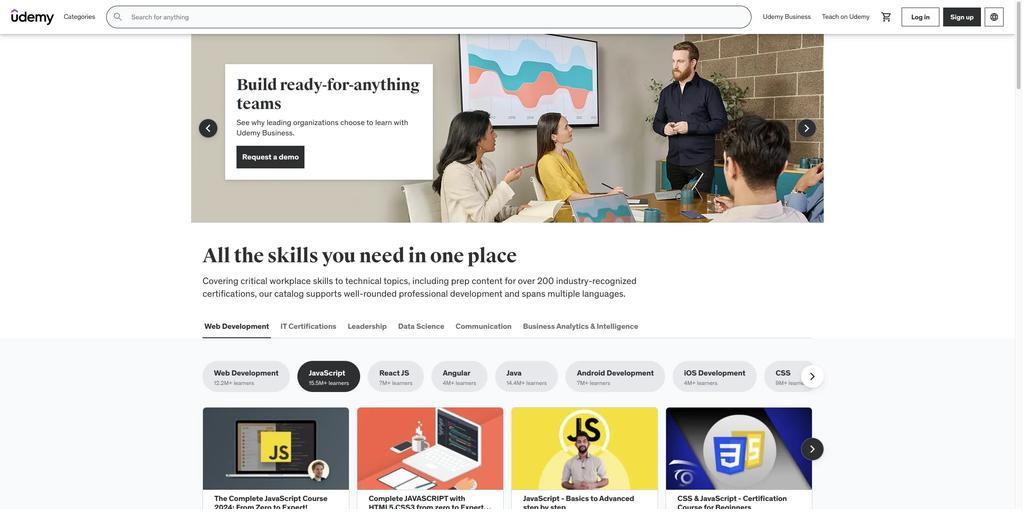 Task type: describe. For each thing, give the bounding box(es) containing it.
teams
[[237, 94, 282, 114]]

web development 12.2m+ learners
[[214, 369, 279, 387]]

technical
[[345, 275, 382, 287]]

learners inside 'android development 7m+ learners'
[[590, 380, 611, 387]]

by
[[541, 503, 549, 510]]

complete javascript with html5,css3 from zero to expert link
[[369, 494, 492, 510]]

carousel element containing the complete javascript course 2024: from zero to expert!
[[203, 408, 824, 510]]

complete inside the complete javascript course 2024: from zero to expert!
[[229, 494, 263, 504]]

udemy image
[[11, 9, 54, 25]]

submit search image
[[113, 11, 124, 23]]

& inside button
[[591, 322, 595, 331]]

industry-
[[556, 275, 593, 287]]

log in link
[[902, 8, 940, 26]]

data
[[398, 322, 415, 331]]

css for css 9m+ learners
[[776, 369, 791, 378]]

multiple
[[548, 288, 580, 299]]

teach on udemy
[[823, 12, 870, 21]]

and
[[505, 288, 520, 299]]

1 horizontal spatial business
[[785, 12, 811, 21]]

on
[[841, 12, 848, 21]]

place
[[468, 244, 517, 268]]

organizations
[[293, 118, 339, 127]]

course inside 'css & javascript - certification course for beginners'
[[678, 503, 703, 510]]

one
[[430, 244, 464, 268]]

leading
[[267, 118, 292, 127]]

communication button
[[454, 315, 514, 338]]

next image inside topic filters element
[[805, 369, 821, 385]]

supports
[[306, 288, 342, 299]]

it certifications
[[281, 322, 337, 331]]

javascript inside javascript - basics to advanced step by step
[[523, 494, 560, 504]]

anything
[[354, 75, 420, 95]]

leadership button
[[346, 315, 389, 338]]

2024:
[[214, 503, 235, 510]]

learners inside angular 4m+ learners
[[456, 380, 477, 387]]

to inside complete javascript with html5,css3 from zero to expert
[[452, 503, 459, 510]]

7m+ for android development
[[577, 380, 589, 387]]

15.5m+
[[309, 380, 327, 387]]

demo
[[279, 152, 299, 162]]

all
[[203, 244, 230, 268]]

workplace
[[270, 275, 311, 287]]

up
[[966, 13, 974, 21]]

0 horizontal spatial in
[[408, 244, 427, 268]]

recognized
[[593, 275, 637, 287]]

react
[[380, 369, 400, 378]]

complete javascript with html5,css3 from zero to expert
[[369, 494, 487, 510]]

2 horizontal spatial udemy
[[850, 12, 870, 21]]

12.2m+
[[214, 380, 232, 387]]

development
[[450, 288, 503, 299]]

to inside javascript - basics to advanced step by step
[[591, 494, 598, 504]]

14.4m+
[[507, 380, 525, 387]]

javascript
[[405, 494, 448, 504]]

next image
[[800, 121, 815, 136]]

html5,css3
[[369, 503, 415, 510]]

200
[[538, 275, 554, 287]]

learners inside react js 7m+ learners
[[392, 380, 413, 387]]

ios development 4m+ learners
[[684, 369, 746, 387]]

zero
[[256, 503, 272, 510]]

& inside 'css & javascript - certification course for beginners'
[[695, 494, 699, 504]]

skills inside covering critical workplace skills to technical topics, including prep content for over 200 industry-recognized certifications, our catalog supports well-rounded professional development and spans multiple languages.
[[313, 275, 333, 287]]

including
[[413, 275, 449, 287]]

angular 4m+ learners
[[443, 369, 477, 387]]

the
[[234, 244, 264, 268]]

choose a language image
[[990, 12, 1000, 22]]

request a demo
[[242, 152, 299, 162]]

spans
[[522, 288, 546, 299]]

angular
[[443, 369, 471, 378]]

2 step from the left
[[551, 503, 566, 510]]

you
[[322, 244, 356, 268]]

languages.
[[583, 288, 626, 299]]

udemy business link
[[758, 6, 817, 28]]

see
[[237, 118, 250, 127]]

catalog
[[274, 288, 304, 299]]

request a demo link
[[237, 146, 305, 169]]

communication
[[456, 322, 512, 331]]

development for web development 12.2m+ learners
[[232, 369, 279, 378]]

certifications,
[[203, 288, 257, 299]]

css & javascript - certification course for beginners link
[[678, 494, 788, 510]]

java 14.4m+ learners
[[507, 369, 547, 387]]

expert!
[[282, 503, 308, 510]]

business.
[[262, 128, 295, 138]]

previous image
[[201, 121, 216, 136]]

prep
[[451, 275, 470, 287]]

course inside the complete javascript course 2024: from zero to expert!
[[303, 494, 328, 504]]

content
[[472, 275, 503, 287]]

data science
[[398, 322, 445, 331]]

- inside javascript - basics to advanced step by step
[[561, 494, 565, 504]]

a
[[273, 152, 277, 162]]

covering critical workplace skills to technical topics, including prep content for over 200 industry-recognized certifications, our catalog supports well-rounded professional development and spans multiple languages.
[[203, 275, 637, 299]]

for inside covering critical workplace skills to technical topics, including prep content for over 200 industry-recognized certifications, our catalog supports well-rounded professional development and spans multiple languages.
[[505, 275, 516, 287]]

business analytics & intelligence
[[523, 322, 639, 331]]

why
[[252, 118, 265, 127]]

android development 7m+ learners
[[577, 369, 654, 387]]

categories
[[64, 12, 95, 21]]

request
[[242, 152, 272, 162]]

teach on udemy link
[[817, 6, 876, 28]]

learners inside java 14.4m+ learners
[[527, 380, 547, 387]]

css 9m+ learners
[[776, 369, 810, 387]]

business analytics & intelligence button
[[521, 315, 640, 338]]

to inside covering critical workplace skills to technical topics, including prep content for over 200 industry-recognized certifications, our catalog supports well-rounded professional development and spans multiple languages.
[[335, 275, 343, 287]]

learners inside javascript 15.5m+ learners
[[329, 380, 349, 387]]

learners inside ios development 4m+ learners
[[697, 380, 718, 387]]

it
[[281, 322, 287, 331]]



Task type: vqa. For each thing, say whether or not it's contained in the screenshot.
Learning
no



Task type: locate. For each thing, give the bounding box(es) containing it.
with inside "build ready-for-anything teams see why leading organizations choose to learn with udemy business."
[[394, 118, 408, 127]]

1 horizontal spatial in
[[925, 13, 930, 21]]

leadership
[[348, 322, 387, 331]]

0 horizontal spatial complete
[[229, 494, 263, 504]]

professional
[[399, 288, 448, 299]]

udemy business
[[763, 12, 811, 21]]

javascript up 15.5m+
[[309, 369, 345, 378]]

css inside css 9m+ learners
[[776, 369, 791, 378]]

1 horizontal spatial course
[[678, 503, 703, 510]]

javascript inside javascript 15.5m+ learners
[[309, 369, 345, 378]]

web development button
[[203, 315, 271, 338]]

development inside 'android development 7m+ learners'
[[607, 369, 654, 378]]

js
[[401, 369, 409, 378]]

over
[[518, 275, 535, 287]]

- left "certification"
[[739, 494, 742, 504]]

the complete javascript course 2024: from zero to expert! link
[[214, 494, 328, 510]]

covering
[[203, 275, 239, 287]]

with
[[394, 118, 408, 127], [450, 494, 466, 504]]

1 learners from the left
[[234, 380, 254, 387]]

development inside ios development 4m+ learners
[[699, 369, 746, 378]]

1 next image from the top
[[805, 369, 821, 385]]

1 vertical spatial css
[[678, 494, 693, 504]]

1 step from the left
[[523, 503, 539, 510]]

to inside the complete javascript course 2024: from zero to expert!
[[273, 503, 281, 510]]

development inside web development 12.2m+ learners
[[232, 369, 279, 378]]

1 4m+ from the left
[[443, 380, 455, 387]]

web development
[[205, 322, 269, 331]]

0 vertical spatial for
[[505, 275, 516, 287]]

development up the 12.2m+
[[232, 369, 279, 378]]

learners
[[234, 380, 254, 387], [329, 380, 349, 387], [392, 380, 413, 387], [456, 380, 477, 387], [527, 380, 547, 387], [590, 380, 611, 387], [697, 380, 718, 387], [789, 380, 810, 387]]

sign up
[[951, 13, 974, 21]]

the
[[214, 494, 227, 504]]

7 learners from the left
[[697, 380, 718, 387]]

0 horizontal spatial 4m+
[[443, 380, 455, 387]]

react js 7m+ learners
[[380, 369, 413, 387]]

2 complete from the left
[[369, 494, 403, 504]]

& left beginners
[[695, 494, 699, 504]]

complete inside complete javascript with html5,css3 from zero to expert
[[369, 494, 403, 504]]

well-
[[344, 288, 364, 299]]

basics
[[566, 494, 589, 504]]

1 vertical spatial for
[[704, 503, 714, 510]]

categories button
[[58, 6, 101, 28]]

0 vertical spatial &
[[591, 322, 595, 331]]

7m+ inside 'android development 7m+ learners'
[[577, 380, 589, 387]]

web up the 12.2m+
[[214, 369, 230, 378]]

development right android
[[607, 369, 654, 378]]

css for css & javascript - certification course for beginners
[[678, 494, 693, 504]]

1 vertical spatial web
[[214, 369, 230, 378]]

0 vertical spatial next image
[[805, 369, 821, 385]]

1 - from the left
[[561, 494, 565, 504]]

2 4m+ from the left
[[684, 380, 696, 387]]

2 - from the left
[[739, 494, 742, 504]]

0 horizontal spatial business
[[523, 322, 555, 331]]

web
[[205, 322, 221, 331], [214, 369, 230, 378]]

javascript left basics
[[523, 494, 560, 504]]

1 vertical spatial &
[[695, 494, 699, 504]]

1 vertical spatial in
[[408, 244, 427, 268]]

in up the including on the left bottom of page
[[408, 244, 427, 268]]

1 horizontal spatial 4m+
[[684, 380, 696, 387]]

next image
[[805, 369, 821, 385], [805, 442, 821, 457]]

0 horizontal spatial for
[[505, 275, 516, 287]]

1 7m+ from the left
[[380, 380, 391, 387]]

business inside button
[[523, 322, 555, 331]]

learners inside web development 12.2m+ learners
[[234, 380, 254, 387]]

advanced
[[600, 494, 635, 504]]

with inside complete javascript with html5,css3 from zero to expert
[[450, 494, 466, 504]]

skills up the workplace
[[268, 244, 319, 268]]

from
[[417, 503, 433, 510]]

1 horizontal spatial complete
[[369, 494, 403, 504]]

build
[[237, 75, 277, 95]]

1 horizontal spatial udemy
[[763, 12, 784, 21]]

0 horizontal spatial with
[[394, 118, 408, 127]]

to inside "build ready-for-anything teams see why leading organizations choose to learn with udemy business."
[[367, 118, 374, 127]]

teach
[[823, 12, 840, 21]]

with right javascript
[[450, 494, 466, 504]]

ios
[[684, 369, 697, 378]]

4 learners from the left
[[456, 380, 477, 387]]

for inside 'css & javascript - certification course for beginners'
[[704, 503, 714, 510]]

0 horizontal spatial step
[[523, 503, 539, 510]]

carousel element containing build ready-for-anything teams
[[191, 34, 824, 246]]

0 vertical spatial carousel element
[[191, 34, 824, 246]]

sign up link
[[944, 8, 982, 26]]

development inside 'button'
[[222, 322, 269, 331]]

development for ios development 4m+ learners
[[699, 369, 746, 378]]

0 vertical spatial web
[[205, 322, 221, 331]]

javascript right from
[[265, 494, 301, 504]]

1 vertical spatial carousel element
[[203, 408, 824, 510]]

udemy inside "build ready-for-anything teams see why leading organizations choose to learn with udemy business."
[[237, 128, 260, 138]]

web for web development 12.2m+ learners
[[214, 369, 230, 378]]

the complete javascript course 2024: from zero to expert!
[[214, 494, 328, 510]]

0 vertical spatial css
[[776, 369, 791, 378]]

with right learn
[[394, 118, 408, 127]]

1 horizontal spatial step
[[551, 503, 566, 510]]

4m+ down ios
[[684, 380, 696, 387]]

development down certifications,
[[222, 322, 269, 331]]

1 horizontal spatial css
[[776, 369, 791, 378]]

1 horizontal spatial for
[[704, 503, 714, 510]]

javascript inside 'css & javascript - certification course for beginners'
[[701, 494, 737, 504]]

css inside 'css & javascript - certification course for beginners'
[[678, 494, 693, 504]]

2 learners from the left
[[329, 380, 349, 387]]

build ready-for-anything teams see why leading organizations choose to learn with udemy business.
[[237, 75, 420, 138]]

zero
[[435, 503, 450, 510]]

beginners
[[716, 503, 752, 510]]

to
[[367, 118, 374, 127], [335, 275, 343, 287], [591, 494, 598, 504], [273, 503, 281, 510], [452, 503, 459, 510]]

topic filters element
[[203, 361, 824, 393]]

9m+
[[776, 380, 788, 387]]

javascript - basics to advanced step by step link
[[523, 494, 635, 510]]

step left by
[[523, 503, 539, 510]]

javascript
[[309, 369, 345, 378], [265, 494, 301, 504], [523, 494, 560, 504], [701, 494, 737, 504]]

business down spans
[[523, 322, 555, 331]]

certification
[[743, 494, 788, 504]]

course
[[303, 494, 328, 504], [678, 503, 703, 510]]

Search for anything text field
[[130, 9, 740, 25]]

for up 'and' at the bottom
[[505, 275, 516, 287]]

4m+
[[443, 380, 455, 387], [684, 380, 696, 387]]

4m+ inside angular 4m+ learners
[[443, 380, 455, 387]]

learn
[[375, 118, 392, 127]]

7m+ down android
[[577, 380, 589, 387]]

web inside web development 12.2m+ learners
[[214, 369, 230, 378]]

- inside 'css & javascript - certification course for beginners'
[[739, 494, 742, 504]]

log in
[[912, 13, 930, 21]]

javascript - basics to advanced step by step
[[523, 494, 635, 510]]

javascript left "certification"
[[701, 494, 737, 504]]

0 horizontal spatial udemy
[[237, 128, 260, 138]]

2 next image from the top
[[805, 442, 821, 457]]

step right by
[[551, 503, 566, 510]]

1 horizontal spatial with
[[450, 494, 466, 504]]

data science button
[[396, 315, 446, 338]]

1 vertical spatial skills
[[313, 275, 333, 287]]

in
[[925, 13, 930, 21], [408, 244, 427, 268]]

critical
[[241, 275, 268, 287]]

web down certifications,
[[205, 322, 221, 331]]

7m+ down react
[[380, 380, 391, 387]]

certifications
[[289, 322, 337, 331]]

0 horizontal spatial &
[[591, 322, 595, 331]]

from
[[236, 503, 254, 510]]

&
[[591, 322, 595, 331], [695, 494, 699, 504]]

complete
[[229, 494, 263, 504], [369, 494, 403, 504]]

1 vertical spatial with
[[450, 494, 466, 504]]

0 vertical spatial skills
[[268, 244, 319, 268]]

web inside 'button'
[[205, 322, 221, 331]]

1 horizontal spatial 7m+
[[577, 380, 589, 387]]

1 complete from the left
[[229, 494, 263, 504]]

0 vertical spatial in
[[925, 13, 930, 21]]

shopping cart with 0 items image
[[881, 11, 893, 23]]

5 learners from the left
[[527, 380, 547, 387]]

development right ios
[[699, 369, 746, 378]]

learners inside css 9m+ learners
[[789, 380, 810, 387]]

carousel element
[[191, 34, 824, 246], [203, 408, 824, 510]]

1 vertical spatial business
[[523, 322, 555, 331]]

css & javascript - certification course for beginners
[[678, 494, 788, 510]]

& right analytics
[[591, 322, 595, 331]]

skills
[[268, 244, 319, 268], [313, 275, 333, 287]]

4m+ inside ios development 4m+ learners
[[684, 380, 696, 387]]

science
[[416, 322, 445, 331]]

skills up supports
[[313, 275, 333, 287]]

all the skills you need in one place
[[203, 244, 517, 268]]

0 horizontal spatial course
[[303, 494, 328, 504]]

javascript 15.5m+ learners
[[309, 369, 349, 387]]

0 horizontal spatial -
[[561, 494, 565, 504]]

android
[[577, 369, 605, 378]]

need
[[359, 244, 405, 268]]

choose
[[341, 118, 365, 127]]

1 horizontal spatial &
[[695, 494, 699, 504]]

4m+ down 'angular'
[[443, 380, 455, 387]]

0 horizontal spatial css
[[678, 494, 693, 504]]

web for web development
[[205, 322, 221, 331]]

0 horizontal spatial 7m+
[[380, 380, 391, 387]]

business left the teach
[[785, 12, 811, 21]]

- left basics
[[561, 494, 565, 504]]

3 learners from the left
[[392, 380, 413, 387]]

0 vertical spatial with
[[394, 118, 408, 127]]

analytics
[[557, 322, 589, 331]]

7m+ for react js
[[380, 380, 391, 387]]

log
[[912, 13, 923, 21]]

our
[[259, 288, 272, 299]]

development for web development
[[222, 322, 269, 331]]

1 horizontal spatial -
[[739, 494, 742, 504]]

ready-
[[280, 75, 327, 95]]

1 vertical spatial next image
[[805, 442, 821, 457]]

development for android development 7m+ learners
[[607, 369, 654, 378]]

8 learners from the left
[[789, 380, 810, 387]]

javascript inside the complete javascript course 2024: from zero to expert!
[[265, 494, 301, 504]]

it certifications button
[[279, 315, 338, 338]]

in right log
[[925, 13, 930, 21]]

0 vertical spatial business
[[785, 12, 811, 21]]

7m+ inside react js 7m+ learners
[[380, 380, 391, 387]]

6 learners from the left
[[590, 380, 611, 387]]

2 7m+ from the left
[[577, 380, 589, 387]]

rounded
[[364, 288, 397, 299]]

for left beginners
[[704, 503, 714, 510]]



